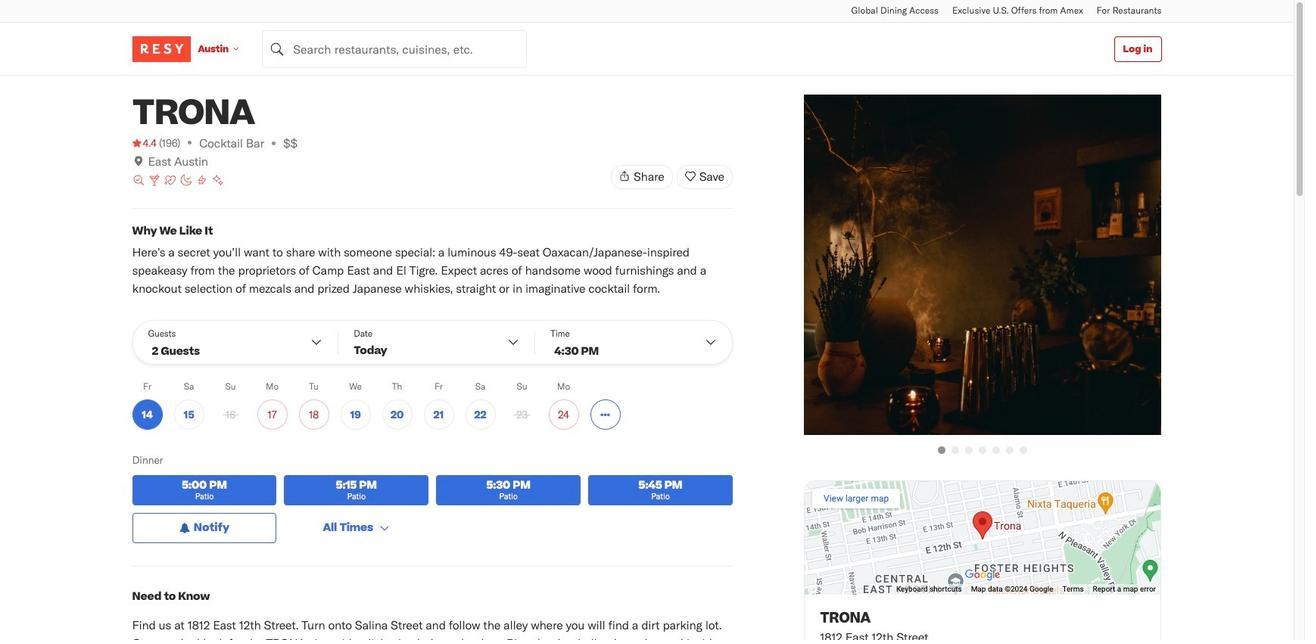 Task type: locate. For each thing, give the bounding box(es) containing it.
None field
[[262, 30, 527, 68]]



Task type: describe. For each thing, give the bounding box(es) containing it.
Search restaurants, cuisines, etc. text field
[[262, 30, 527, 68]]

4.4 out of 5 stars image
[[132, 136, 157, 151]]



Task type: vqa. For each thing, say whether or not it's contained in the screenshot.
field
yes



